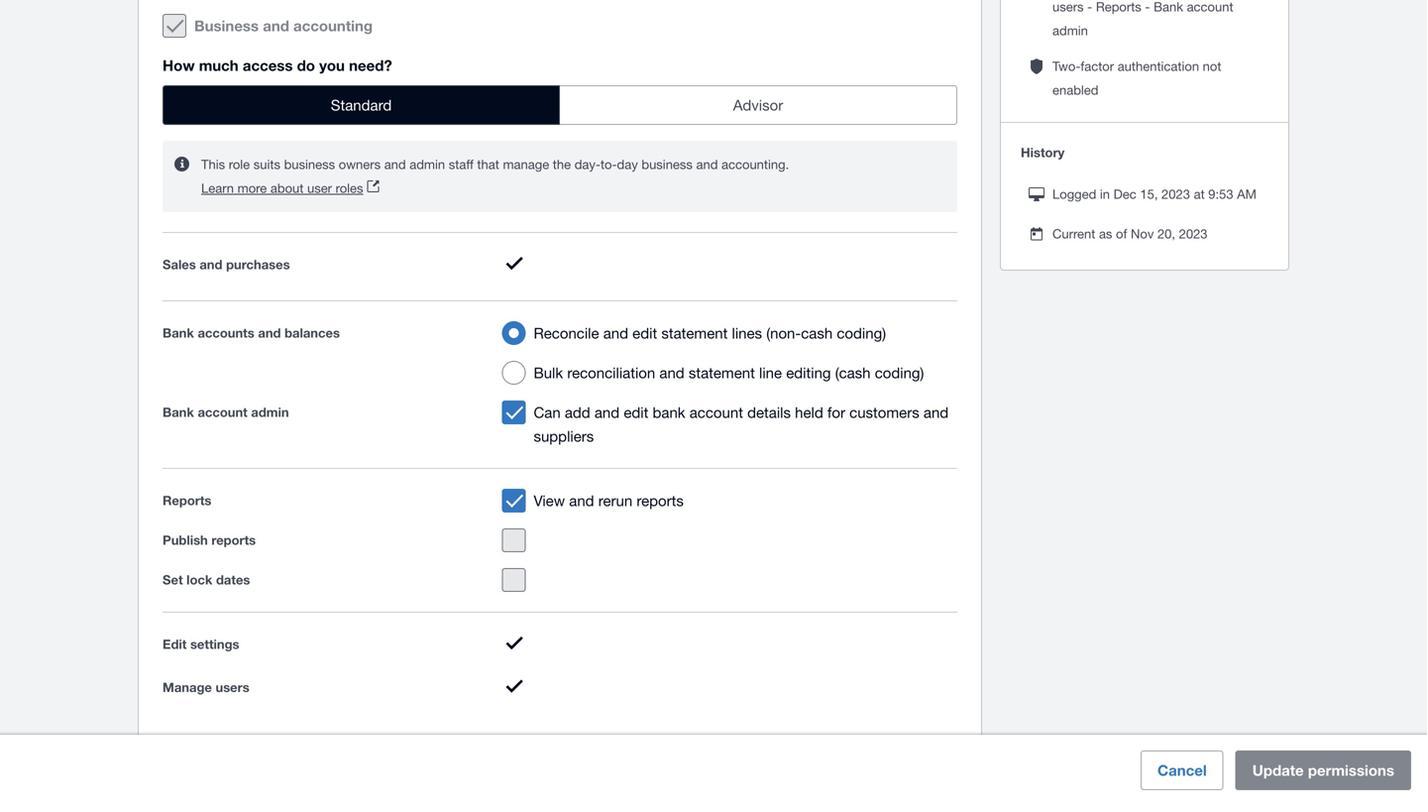 Task type: describe. For each thing, give the bounding box(es) containing it.
customers
[[850, 403, 920, 421]]

and right view
[[569, 492, 595, 509]]

learn more about user roles link
[[201, 177, 379, 200]]

accounts
[[198, 325, 255, 340]]

details
[[748, 403, 791, 421]]

current as of nov 20, 2023
[[1053, 226, 1208, 241]]

in
[[1101, 186, 1111, 202]]

bank
[[653, 403, 686, 421]]

you
[[319, 57, 345, 74]]

rerun
[[599, 492, 633, 509]]

held
[[795, 403, 824, 421]]

how much access do you need?
[[163, 57, 392, 74]]

at
[[1194, 186, 1205, 202]]

bank account admin for two-
[[1053, 0, 1234, 38]]

statement for line
[[689, 364, 755, 381]]

advisor
[[733, 96, 784, 114]]

view and rerun reports
[[534, 492, 684, 509]]

factor
[[1081, 59, 1115, 74]]

reconcile
[[534, 324, 599, 341]]

publish
[[163, 532, 208, 548]]

9:53
[[1209, 186, 1234, 202]]

how
[[163, 57, 195, 74]]

update permissions button
[[1236, 751, 1412, 790]]

dec
[[1114, 186, 1137, 202]]

bank for two-factor authentication not enabled
[[1154, 0, 1184, 14]]

(non-
[[767, 324, 801, 341]]

two-
[[1053, 59, 1081, 74]]

option group containing reconcile and edit statement lines (non-cash coding)
[[494, 313, 958, 393]]

(cash
[[836, 364, 871, 381]]

do
[[297, 57, 315, 74]]

purchases
[[226, 257, 290, 272]]

nov
[[1131, 226, 1155, 241]]

1 business from the left
[[284, 157, 335, 172]]

statement for lines
[[662, 324, 728, 341]]

accounting.
[[722, 157, 790, 172]]

editing
[[787, 364, 831, 381]]

this
[[201, 157, 225, 172]]

history
[[1021, 145, 1065, 160]]

bulk
[[534, 364, 563, 381]]

dates
[[216, 572, 250, 587]]

two-factor authentication not enabled
[[1053, 59, 1222, 98]]

users
[[216, 680, 250, 695]]

1 horizontal spatial reports
[[637, 492, 684, 509]]

cancel
[[1158, 762, 1207, 779]]

accounting
[[294, 17, 373, 35]]

owners
[[339, 157, 381, 172]]

0 horizontal spatial reports
[[212, 532, 256, 548]]

can
[[534, 403, 561, 421]]

and right the add
[[595, 403, 620, 421]]

settings
[[190, 636, 240, 652]]

manage users
[[163, 680, 250, 695]]

reconcile and edit statement lines (non-cash coding)
[[534, 324, 887, 341]]

cash
[[801, 324, 833, 341]]

sales and purchases
[[163, 257, 290, 272]]

publish reports
[[163, 532, 256, 548]]

authentication
[[1118, 59, 1200, 74]]

admin inside this role suits business owners and admin staff that manage the day-to-day business and accounting. learn more about user roles
[[410, 157, 445, 172]]

bank accounts and balances
[[163, 325, 340, 340]]

this role suits business owners and admin staff that manage the day-to-day business and accounting. learn more about user roles
[[201, 157, 790, 196]]

as
[[1100, 226, 1113, 241]]

day-
[[575, 157, 601, 172]]

20,
[[1158, 226, 1176, 241]]

reports
[[163, 493, 212, 508]]

business
[[194, 17, 259, 35]]

roles
[[336, 180, 363, 196]]

about
[[271, 180, 304, 196]]

to-
[[601, 157, 617, 172]]

2 business from the left
[[642, 157, 693, 172]]

need?
[[349, 57, 392, 74]]

1 vertical spatial bank
[[163, 325, 194, 340]]

standard
[[331, 96, 392, 114]]

coding) for bulk reconciliation and statement line editing (cash coding)
[[875, 364, 925, 381]]



Task type: locate. For each thing, give the bounding box(es) containing it.
1 vertical spatial edit
[[624, 403, 649, 421]]

manage
[[163, 680, 212, 695]]

and
[[263, 17, 289, 35], [384, 157, 406, 172], [697, 157, 718, 172], [200, 257, 223, 272], [604, 324, 629, 341], [258, 325, 281, 340], [660, 364, 685, 381], [595, 403, 620, 421], [924, 403, 949, 421], [569, 492, 595, 509]]

much
[[199, 57, 239, 74]]

reconciliation
[[568, 364, 656, 381]]

0 vertical spatial reports
[[637, 492, 684, 509]]

user
[[307, 180, 332, 196]]

coding) up customers
[[875, 364, 925, 381]]

learn
[[201, 180, 234, 196]]

reports
[[637, 492, 684, 509], [212, 532, 256, 548]]

1 horizontal spatial business
[[642, 157, 693, 172]]

set lock dates
[[163, 572, 250, 587]]

1 horizontal spatial account
[[690, 403, 744, 421]]

admin
[[1053, 23, 1089, 38], [410, 157, 445, 172], [251, 404, 289, 420]]

2023
[[1162, 186, 1191, 202], [1180, 226, 1208, 241]]

bulk reconciliation and statement line editing (cash coding)
[[534, 364, 925, 381]]

admin up 'two-'
[[1053, 23, 1089, 38]]

1 vertical spatial bank account admin
[[163, 404, 289, 420]]

2 vertical spatial admin
[[251, 404, 289, 420]]

not
[[1203, 59, 1222, 74]]

day
[[617, 157, 638, 172]]

2 vertical spatial bank
[[163, 404, 194, 420]]

lines
[[732, 324, 763, 341]]

current
[[1053, 226, 1096, 241]]

of
[[1117, 226, 1128, 241]]

0 vertical spatial option group
[[163, 85, 958, 125]]

business right day
[[642, 157, 693, 172]]

coding)
[[837, 324, 887, 341], [875, 364, 925, 381]]

coding) up (cash
[[837, 324, 887, 341]]

bank account admin for can
[[163, 404, 289, 420]]

enabled
[[1053, 82, 1099, 98]]

view
[[534, 492, 565, 509]]

business and accounting
[[194, 17, 373, 35]]

coding) for reconcile and edit statement lines (non-cash coding)
[[837, 324, 887, 341]]

bank account admin
[[1053, 0, 1234, 38], [163, 404, 289, 420]]

logged
[[1053, 186, 1097, 202]]

sales
[[163, 257, 196, 272]]

edit settings
[[163, 636, 240, 652]]

account down accounts
[[198, 404, 248, 420]]

role
[[229, 157, 250, 172]]

2023 right 20,
[[1180, 226, 1208, 241]]

account up not at right
[[1188, 0, 1234, 14]]

staff
[[449, 157, 474, 172]]

0 vertical spatial edit
[[633, 324, 658, 341]]

admin left staff
[[410, 157, 445, 172]]

the
[[553, 157, 571, 172]]

bank left accounts
[[163, 325, 194, 340]]

set
[[163, 572, 183, 587]]

1 vertical spatial 2023
[[1180, 226, 1208, 241]]

and right 'sales'
[[200, 257, 223, 272]]

0 vertical spatial 2023
[[1162, 186, 1191, 202]]

for
[[828, 403, 846, 421]]

2023 left at
[[1162, 186, 1191, 202]]

edit inside option group
[[633, 324, 658, 341]]

2 horizontal spatial admin
[[1053, 23, 1089, 38]]

admin for two-
[[1053, 23, 1089, 38]]

and left balances
[[258, 325, 281, 340]]

and right "owners"
[[384, 157, 406, 172]]

more
[[238, 180, 267, 196]]

suppliers
[[534, 427, 594, 445]]

0 horizontal spatial bank account admin
[[163, 404, 289, 420]]

am
[[1238, 186, 1257, 202]]

access
[[243, 57, 293, 74]]

account down bulk reconciliation and statement line editing (cash coding)
[[690, 403, 744, 421]]

update
[[1253, 762, 1305, 779]]

reports right rerun on the left of page
[[637, 492, 684, 509]]

0 vertical spatial bank
[[1154, 0, 1184, 14]]

can add and edit bank account details held for customers and suppliers
[[534, 403, 949, 445]]

bank account admin up authentication on the top of page
[[1053, 0, 1234, 38]]

statement
[[662, 324, 728, 341], [689, 364, 755, 381]]

edit
[[163, 636, 187, 652]]

bank
[[1154, 0, 1184, 14], [163, 325, 194, 340], [163, 404, 194, 420]]

lock
[[187, 572, 213, 587]]

1 horizontal spatial bank account admin
[[1053, 0, 1234, 38]]

and up 'bank'
[[660, 364, 685, 381]]

15,
[[1141, 186, 1159, 202]]

account inside can add and edit bank account details held for customers and suppliers
[[690, 403, 744, 421]]

statement up bulk reconciliation and statement line editing (cash coding)
[[662, 324, 728, 341]]

statement down reconcile and edit statement lines (non-cash coding)
[[689, 364, 755, 381]]

option group
[[163, 85, 958, 125], [494, 313, 958, 393]]

manage
[[503, 157, 550, 172]]

option group containing standard
[[163, 85, 958, 125]]

and right customers
[[924, 403, 949, 421]]

admin for can
[[251, 404, 289, 420]]

bank account admin down accounts
[[163, 404, 289, 420]]

and left accounting.
[[697, 157, 718, 172]]

1 vertical spatial coding)
[[875, 364, 925, 381]]

update permissions
[[1253, 762, 1395, 779]]

2 horizontal spatial account
[[1188, 0, 1234, 14]]

line
[[760, 364, 782, 381]]

0 vertical spatial bank account admin
[[1053, 0, 1234, 38]]

account for edit
[[198, 404, 248, 420]]

1 vertical spatial reports
[[212, 532, 256, 548]]

and up 'how much access do you need?'
[[263, 17, 289, 35]]

cancel button
[[1141, 751, 1224, 790]]

bank up 'reports'
[[163, 404, 194, 420]]

1 vertical spatial option group
[[494, 313, 958, 393]]

1 vertical spatial statement
[[689, 364, 755, 381]]

0 horizontal spatial business
[[284, 157, 335, 172]]

edit up the 'reconciliation'
[[633, 324, 658, 341]]

that
[[477, 157, 500, 172]]

0 vertical spatial statement
[[662, 324, 728, 341]]

permissions
[[1309, 762, 1395, 779]]

account for not
[[1188, 0, 1234, 14]]

balances
[[285, 325, 340, 340]]

edit left 'bank'
[[624, 403, 649, 421]]

bank up authentication on the top of page
[[1154, 0, 1184, 14]]

edit inside can add and edit bank account details held for customers and suppliers
[[624, 403, 649, 421]]

add
[[565, 403, 591, 421]]

admin down bank accounts and balances
[[251, 404, 289, 420]]

reports up dates
[[212, 532, 256, 548]]

and up the 'reconciliation'
[[604, 324, 629, 341]]

business
[[284, 157, 335, 172], [642, 157, 693, 172]]

edit
[[633, 324, 658, 341], [624, 403, 649, 421]]

0 horizontal spatial account
[[198, 404, 248, 420]]

0 vertical spatial coding)
[[837, 324, 887, 341]]

suits
[[254, 157, 281, 172]]

1 horizontal spatial admin
[[410, 157, 445, 172]]

business up user
[[284, 157, 335, 172]]

1 vertical spatial admin
[[410, 157, 445, 172]]

bank for can add and edit bank account details held for customers and suppliers
[[163, 404, 194, 420]]

logged in dec 15, 2023 at 9:53 am
[[1053, 186, 1257, 202]]

0 vertical spatial admin
[[1053, 23, 1089, 38]]

0 horizontal spatial admin
[[251, 404, 289, 420]]

account
[[1188, 0, 1234, 14], [690, 403, 744, 421], [198, 404, 248, 420]]



Task type: vqa. For each thing, say whether or not it's contained in the screenshot.
more
yes



